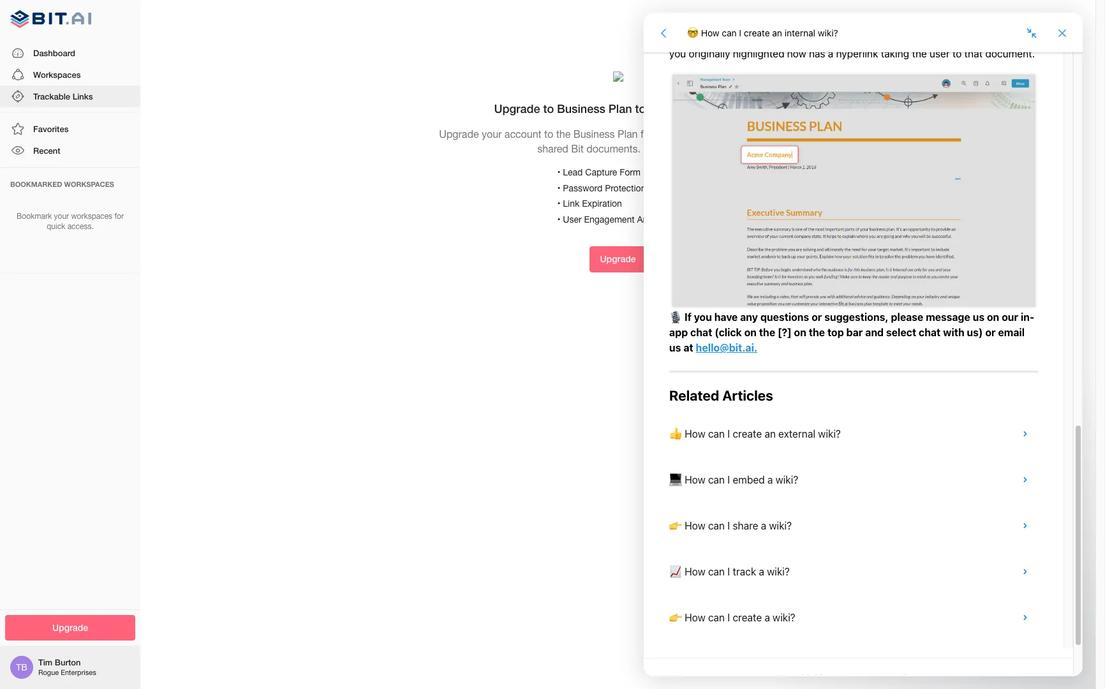 Task type: vqa. For each thing, say whether or not it's contained in the screenshot.
leftmost 'TB'
no



Task type: describe. For each thing, give the bounding box(es) containing it.
lead
[[563, 167, 583, 178]]

user
[[563, 214, 582, 224]]

links
[[73, 91, 93, 101]]

learn more.
[[644, 143, 699, 154]]

account
[[505, 128, 542, 140]]

favorites
[[33, 124, 69, 134]]

workspaces
[[33, 69, 81, 80]]

track
[[751, 128, 774, 140]]

$15/mo
[[701, 128, 736, 140]]

learn
[[644, 143, 670, 154]]

1 as from the left
[[656, 128, 666, 140]]

the
[[556, 128, 571, 140]]

favorites button
[[0, 118, 140, 140]]

enterprises
[[61, 669, 96, 677]]

recent
[[33, 146, 60, 156]]

trackable links button
[[0, 86, 140, 107]]

shared
[[538, 143, 569, 154]]

analytics
[[637, 214, 673, 224]]

trackable
[[33, 91, 70, 101]]

bookmark your workspaces for quick access.
[[17, 212, 124, 231]]

0 vertical spatial upgrade button
[[590, 246, 646, 272]]

• lead capture form • password protection • link expiration • user engagement analytics
[[557, 167, 673, 224]]

expiration
[[582, 199, 622, 209]]

trackable links
[[33, 91, 93, 101]]

upgrade inside upgrade your account to the business plan for as low as $15/mo to track your shared bit documents.
[[439, 128, 479, 140]]

link
[[563, 199, 580, 209]]

business inside upgrade your account to the business plan for as low as $15/mo to track your shared bit documents.
[[574, 128, 615, 140]]

burton
[[55, 657, 81, 668]]

2 as from the left
[[688, 128, 699, 140]]

dashboard button
[[0, 42, 140, 64]]

workspaces button
[[0, 64, 140, 86]]

capture
[[585, 167, 617, 178]]



Task type: locate. For each thing, give the bounding box(es) containing it.
for
[[641, 128, 653, 140], [115, 212, 124, 221]]

as
[[656, 128, 666, 140], [688, 128, 699, 140]]

protection
[[605, 183, 646, 193]]

• left lead
[[557, 167, 561, 178]]

plan inside upgrade your account to the business plan for as low as $15/mo to track your shared bit documents.
[[618, 128, 638, 140]]

3 • from the top
[[557, 199, 561, 209]]

upgrade button up burton
[[5, 615, 135, 641]]

0 horizontal spatial upgrade button
[[5, 615, 135, 641]]

your for to
[[482, 128, 502, 140]]

4 • from the top
[[557, 214, 561, 224]]

upgrade button down the engagement
[[590, 246, 646, 272]]

for inside bookmark your workspaces for quick access.
[[115, 212, 124, 221]]

1 vertical spatial upgrade button
[[5, 615, 135, 641]]

business up bit
[[574, 128, 615, 140]]

upgrade to business plan to track documents
[[494, 101, 742, 115]]

1 vertical spatial for
[[115, 212, 124, 221]]

bit
[[571, 143, 584, 154]]

0 horizontal spatial your
[[54, 212, 69, 221]]

learn more. link
[[644, 143, 699, 154]]

upgrade
[[494, 101, 540, 115], [439, 128, 479, 140], [600, 254, 636, 264], [52, 622, 88, 633]]

• left password in the top right of the page
[[557, 183, 561, 193]]

•
[[557, 167, 561, 178], [557, 183, 561, 193], [557, 199, 561, 209], [557, 214, 561, 224]]

0 vertical spatial business
[[557, 101, 606, 115]]

your up quick
[[54, 212, 69, 221]]

1 horizontal spatial your
[[482, 128, 502, 140]]

recent button
[[0, 140, 140, 162]]

• left link
[[557, 199, 561, 209]]

workspaces
[[71, 212, 112, 221]]

your for for
[[54, 212, 69, 221]]

your right track
[[777, 128, 797, 140]]

business up the
[[557, 101, 606, 115]]

bookmarked workspaces
[[10, 180, 114, 188]]

plan
[[609, 101, 632, 115], [618, 128, 638, 140]]

upgrade button
[[590, 246, 646, 272], [5, 615, 135, 641]]

more.
[[672, 143, 699, 154]]

your inside bookmark your workspaces for quick access.
[[54, 212, 69, 221]]

business
[[557, 101, 606, 115], [574, 128, 615, 140]]

for up learn
[[641, 128, 653, 140]]

upgrade your account to the business plan for as low as $15/mo to track your shared bit documents.
[[439, 128, 797, 154]]

dashboard
[[33, 48, 75, 58]]

tim
[[38, 657, 52, 668]]

1 horizontal spatial upgrade button
[[590, 246, 646, 272]]

your left account
[[482, 128, 502, 140]]

plan up documents.
[[618, 128, 638, 140]]

for inside upgrade your account to the business plan for as low as $15/mo to track your shared bit documents.
[[641, 128, 653, 140]]

plan up upgrade your account to the business plan for as low as $15/mo to track your shared bit documents.
[[609, 101, 632, 115]]

• left user
[[557, 214, 561, 224]]

password
[[563, 183, 603, 193]]

dialog
[[644, 13, 1083, 677]]

your
[[482, 128, 502, 140], [777, 128, 797, 140], [54, 212, 69, 221]]

1 vertical spatial plan
[[618, 128, 638, 140]]

access.
[[67, 222, 94, 231]]

bookmarked
[[10, 180, 62, 188]]

for right 'workspaces'
[[115, 212, 124, 221]]

rogue
[[38, 669, 59, 677]]

track
[[649, 101, 678, 115]]

form
[[620, 167, 641, 178]]

tim burton rogue enterprises
[[38, 657, 96, 677]]

documents.
[[587, 143, 641, 154]]

1 vertical spatial business
[[574, 128, 615, 140]]

0 vertical spatial plan
[[609, 101, 632, 115]]

to
[[543, 101, 554, 115], [635, 101, 646, 115], [544, 128, 554, 140], [739, 128, 748, 140]]

1 horizontal spatial for
[[641, 128, 653, 140]]

engagement
[[584, 214, 635, 224]]

tb
[[16, 662, 27, 673]]

low
[[669, 128, 685, 140]]

2 • from the top
[[557, 183, 561, 193]]

bookmark
[[17, 212, 52, 221]]

2 horizontal spatial your
[[777, 128, 797, 140]]

quick
[[47, 222, 65, 231]]

as right low on the right top of the page
[[688, 128, 699, 140]]

1 • from the top
[[557, 167, 561, 178]]

1 horizontal spatial as
[[688, 128, 699, 140]]

documents
[[681, 101, 742, 115]]

0 vertical spatial for
[[641, 128, 653, 140]]

0 horizontal spatial for
[[115, 212, 124, 221]]

workspaces
[[64, 180, 114, 188]]

0 horizontal spatial as
[[656, 128, 666, 140]]

as up learn
[[656, 128, 666, 140]]



